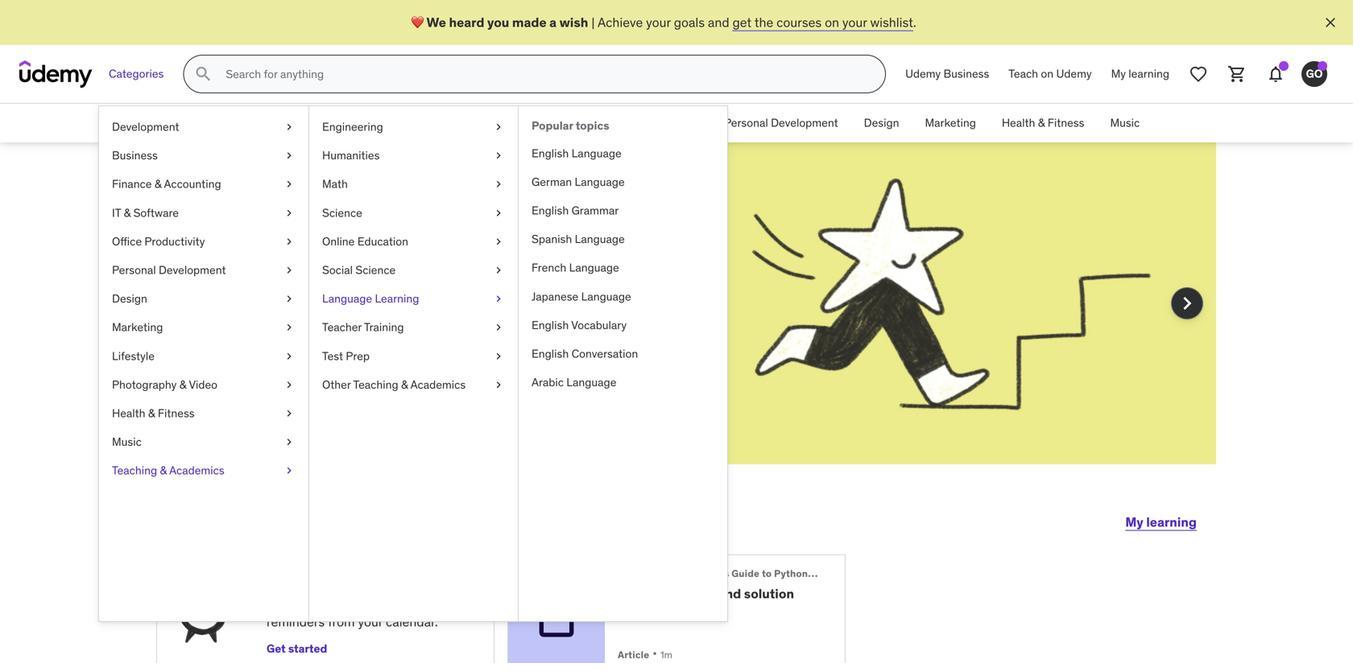 Task type: locate. For each thing, give the bounding box(es) containing it.
0 vertical spatial software
[[534, 116, 580, 130]]

1 horizontal spatial health & fitness
[[1002, 116, 1085, 130]]

language up vocabulary
[[581, 289, 631, 304]]

and left reap at the left of page
[[214, 319, 236, 335]]

language down grammar at the top left of the page
[[575, 232, 625, 247]]

health & fitness link down video
[[99, 400, 309, 428]]

& for finance & accounting 'link' for health & fitness
[[421, 116, 428, 130]]

xsmall image inside development link
[[283, 119, 296, 135]]

submit search image
[[194, 64, 213, 84]]

a
[[267, 596, 275, 613]]

0 horizontal spatial fitness
[[158, 406, 195, 421]]

language learning element
[[518, 106, 728, 622]]

1 vertical spatial business
[[306, 116, 352, 130]]

get the courses on your wishlist link
[[733, 14, 914, 30]]

1 horizontal spatial to
[[762, 568, 772, 581]]

development
[[771, 116, 838, 130], [112, 120, 179, 134], [159, 263, 226, 278]]

personal
[[724, 116, 768, 130], [112, 263, 156, 278]]

4 english from the top
[[532, 347, 569, 361]]

day up social
[[316, 213, 374, 255]]

1 vertical spatial fitness
[[158, 406, 195, 421]]

on right courses
[[825, 14, 840, 30]]

udemy right teach
[[1057, 67, 1092, 81]]

xsmall image inside the social science link
[[492, 263, 505, 278]]

learning up training
[[375, 292, 419, 306]]

1 vertical spatial get
[[267, 642, 286, 657]]

social science
[[322, 263, 396, 278]]

0 vertical spatial it & software link
[[500, 104, 593, 143]]

0 horizontal spatial to
[[358, 572, 371, 588]]

1 horizontal spatial academics
[[411, 378, 466, 392]]

your left goals
[[646, 14, 671, 30]]

1 vertical spatial personal development link
[[99, 256, 309, 285]]

start
[[222, 503, 285, 536]]

on
[[825, 14, 840, 30], [1041, 67, 1054, 81]]

finance & accounting link for health & fitness
[[365, 104, 500, 143]]

accounting
[[430, 116, 487, 130], [164, 177, 221, 192]]

1 english from the top
[[532, 146, 569, 161]]

english down german
[[532, 203, 569, 218]]

learning
[[1129, 67, 1170, 81], [459, 301, 506, 317], [1147, 514, 1197, 531]]

0 horizontal spatial marketing
[[112, 320, 163, 335]]

to up solution
[[762, 568, 772, 581]]

xsmall image inside humanities link
[[492, 148, 505, 164]]

1 horizontal spatial personal
[[724, 116, 768, 130]]

japanese language
[[532, 289, 631, 304]]

business up humanities
[[306, 116, 352, 130]]

teaching down prep
[[353, 378, 399, 392]]

0 horizontal spatial a
[[380, 213, 399, 255]]

personal for health & fitness
[[724, 116, 768, 130]]

english for english language
[[532, 146, 569, 161]]

language up grammar at the top left of the page
[[575, 175, 625, 189]]

business link for lifestyle
[[99, 141, 309, 170]]

xsmall image for business
[[283, 148, 296, 164]]

11.
[[618, 586, 633, 603]]

1 vertical spatial productivity
[[145, 234, 205, 249]]

1 horizontal spatial business
[[306, 116, 352, 130]]

xsmall image inside online education link
[[492, 234, 505, 250]]

keep
[[426, 301, 456, 317]]

1 horizontal spatial it & software link
[[500, 104, 593, 143]]

personal development
[[724, 116, 838, 130], [112, 263, 226, 278]]

learning for bottom my learning link
[[1147, 514, 1197, 531]]

xsmall image inside the teaching & academics link
[[283, 463, 296, 479]]

online
[[322, 234, 355, 249]]

you left made
[[487, 14, 509, 30]]

& for photography & video link
[[179, 378, 186, 392]]

0 vertical spatial get
[[413, 596, 434, 613]]

marketing link up video
[[99, 314, 309, 342]]

the inside every day a little closer learning helps you reach your goals. keep learning and reap the rewards.
[[268, 319, 287, 335]]

xsmall image inside math link
[[492, 177, 505, 192]]

0 horizontal spatial teaching
[[112, 464, 157, 478]]

english conversation
[[532, 347, 638, 361]]

learning for the topmost my learning link
[[1129, 67, 1170, 81]]

you have alerts image
[[1318, 61, 1328, 71]]

2 udemy from the left
[[1057, 67, 1092, 81]]

the down helps
[[268, 319, 287, 335]]

language for french language
[[569, 261, 619, 275]]

made
[[512, 14, 547, 30]]

finance & accounting down development link at the left of page
[[112, 177, 221, 192]]

1 vertical spatial marketing link
[[99, 314, 309, 342]]

xsmall image
[[283, 119, 296, 135], [492, 119, 505, 135], [492, 148, 505, 164], [283, 177, 296, 192], [283, 205, 296, 221], [283, 234, 296, 250], [283, 263, 296, 278], [283, 291, 296, 307], [283, 349, 296, 364], [283, 406, 296, 422], [283, 435, 296, 450], [283, 463, 296, 479]]

my learning link
[[1102, 55, 1180, 93], [1126, 504, 1197, 542]]

productivity
[[638, 116, 699, 130], [145, 234, 205, 249]]

health & fitness link down teach on udemy link
[[989, 104, 1098, 143]]

0 horizontal spatial office productivity
[[112, 234, 205, 249]]

development for health & fitness
[[771, 116, 838, 130]]

1 horizontal spatial music link
[[1098, 104, 1153, 143]]

personal development link for health & fitness
[[712, 104, 851, 143]]

0 horizontal spatial health & fitness link
[[99, 400, 309, 428]]

fitness for health & fitness link to the top
[[1048, 116, 1085, 130]]

2 vertical spatial and
[[718, 586, 741, 603]]

0 horizontal spatial business
[[112, 148, 158, 163]]

marketing link for lifestyle
[[99, 314, 309, 342]]

0 horizontal spatial it & software
[[112, 206, 179, 220]]

0 horizontal spatial it & software link
[[99, 199, 309, 228]]

1 horizontal spatial health
[[1002, 116, 1036, 130]]

language down the topics
[[572, 146, 622, 161]]

video
[[189, 378, 218, 392]]

get inside schedule time to learn a little each day adds up. get reminders from your calendar.
[[413, 596, 434, 613]]

1 horizontal spatial it
[[513, 116, 522, 130]]

0 vertical spatial personal development
[[724, 116, 838, 130]]

fitness down teach on udemy link
[[1048, 116, 1085, 130]]

get
[[413, 596, 434, 613], [267, 642, 286, 657]]

popular topics
[[532, 118, 610, 133]]

1 vertical spatial health & fitness link
[[99, 400, 309, 428]]

it & software
[[513, 116, 580, 130], [112, 206, 179, 220]]

the right get at the right of page
[[755, 14, 774, 30]]

Search for anything text field
[[223, 60, 866, 88]]

0 vertical spatial little
[[405, 213, 484, 255]]

your down adds
[[358, 615, 383, 631]]

xsmall image inside photography & video link
[[283, 377, 296, 393]]

let's start learning, gary
[[156, 503, 477, 536]]

marketing link down udemy business link on the right top of the page
[[912, 104, 989, 143]]

1 vertical spatial on
[[1041, 67, 1054, 81]]

arabic language
[[532, 376, 617, 390]]

1 vertical spatial health
[[112, 406, 145, 421]]

xsmall image inside language learning link
[[492, 291, 505, 307]]

0 vertical spatial and
[[708, 14, 730, 30]]

1 vertical spatial design link
[[99, 285, 309, 314]]

language up the japanese language on the top left
[[569, 261, 619, 275]]

marketing down udemy business link on the right top of the page
[[925, 116, 976, 130]]

my for the topmost my learning link
[[1112, 67, 1126, 81]]

language inside "link"
[[572, 146, 622, 161]]

0 horizontal spatial learning
[[214, 301, 265, 317]]

let's
[[156, 503, 217, 536]]

little up the social science link
[[405, 213, 484, 255]]

❤️
[[411, 14, 424, 30]]

english grammar link
[[519, 197, 728, 225]]

marketing up lifestyle
[[112, 320, 163, 335]]

xsmall image inside other teaching & academics link
[[492, 377, 505, 393]]

english for english vocabulary
[[532, 318, 569, 333]]

little
[[405, 213, 484, 255], [278, 596, 303, 613]]

my learning for the topmost my learning link
[[1112, 67, 1170, 81]]

xsmall image inside the 'test prep' link
[[492, 349, 505, 364]]

teach on udemy
[[1009, 67, 1092, 81]]

0 vertical spatial music link
[[1098, 104, 1153, 143]]

humanities
[[322, 148, 380, 163]]

a up the social science link
[[380, 213, 399, 255]]

your inside every day a little closer learning helps you reach your goals. keep learning and reap the rewards.
[[361, 301, 386, 317]]

get
[[733, 14, 752, 30]]

day up from
[[337, 596, 358, 613]]

english down popular
[[532, 146, 569, 161]]

day inside every day a little closer learning helps you reach your goals. keep learning and reap the rewards.
[[316, 213, 374, 255]]

a left wish
[[550, 14, 557, 30]]

0 horizontal spatial productivity
[[145, 234, 205, 249]]

finance & accounting link for lifestyle
[[99, 170, 309, 199]]

0 horizontal spatial the
[[268, 319, 287, 335]]

0 vertical spatial personal development link
[[712, 104, 851, 143]]

and
[[708, 14, 730, 30], [214, 319, 236, 335], [718, 586, 741, 603]]

health & fitness down photography
[[112, 406, 195, 421]]

xsmall image inside lifestyle link
[[283, 349, 296, 364]]

&
[[421, 116, 428, 130], [525, 116, 532, 130], [1038, 116, 1045, 130], [155, 177, 162, 192], [124, 206, 131, 220], [179, 378, 186, 392], [401, 378, 408, 392], [148, 406, 155, 421], [160, 464, 167, 478]]

0 horizontal spatial software
[[133, 206, 179, 220]]

music
[[1111, 116, 1140, 130], [112, 435, 142, 450]]

finance & accounting up humanities link
[[378, 116, 487, 130]]

0 horizontal spatial health
[[112, 406, 145, 421]]

0 vertical spatial accounting
[[430, 116, 487, 130]]

accounting up humanities link
[[430, 116, 487, 130]]

english up arabic
[[532, 347, 569, 361]]

personal development link for lifestyle
[[99, 256, 309, 285]]

1 horizontal spatial teaching
[[353, 378, 399, 392]]

gary
[[412, 503, 477, 536]]

language for spanish language
[[575, 232, 625, 247]]

0 horizontal spatial accounting
[[164, 177, 221, 192]]

fitness down photography & video
[[158, 406, 195, 421]]

1 vertical spatial teaching
[[112, 464, 157, 478]]

learning
[[375, 292, 419, 306], [214, 301, 265, 317]]

to right time
[[358, 572, 371, 588]]

english inside english language "link"
[[532, 146, 569, 161]]

design for health & fitness
[[864, 116, 900, 130]]

it
[[513, 116, 522, 130], [112, 206, 121, 220]]

english inside english conversation link
[[532, 347, 569, 361]]

english inside english vocabulary link
[[532, 318, 569, 333]]

health down teach
[[1002, 116, 1036, 130]]

0 vertical spatial design
[[864, 116, 900, 130]]

wishlist
[[871, 14, 914, 30]]

science up language learning
[[356, 263, 396, 278]]

business for health & fitness
[[306, 116, 352, 130]]

xsmall image for engineering
[[492, 119, 505, 135]]

the ultimate beginners guide to python programming 11. homework and solution
[[618, 568, 876, 603]]

my for bottom my learning link
[[1126, 514, 1144, 531]]

0 vertical spatial marketing link
[[912, 104, 989, 143]]

0 horizontal spatial on
[[825, 14, 840, 30]]

0 horizontal spatial finance & accounting link
[[99, 170, 309, 199]]

xsmall image inside science link
[[492, 205, 505, 221]]

office productivity for health & fitness
[[606, 116, 699, 130]]

udemy image
[[19, 60, 93, 88]]

0 vertical spatial fitness
[[1048, 116, 1085, 130]]

language inside "link"
[[575, 175, 625, 189]]

0 vertical spatial personal
[[724, 116, 768, 130]]

english down japanese
[[532, 318, 569, 333]]

learning up reap at the left of page
[[214, 301, 265, 317]]

xsmall image
[[283, 148, 296, 164], [492, 177, 505, 192], [492, 205, 505, 221], [492, 234, 505, 250], [492, 263, 505, 278], [492, 291, 505, 307], [283, 320, 296, 336], [492, 320, 505, 336], [492, 349, 505, 364], [283, 377, 296, 393], [492, 377, 505, 393]]

development for lifestyle
[[159, 263, 226, 278]]

each
[[307, 596, 334, 613]]

science up online
[[322, 206, 362, 220]]

2 horizontal spatial business
[[944, 67, 990, 81]]

finance & accounting link up math link
[[365, 104, 500, 143]]

office productivity link for health & fitness
[[593, 104, 712, 143]]

1 vertical spatial my
[[1126, 514, 1144, 531]]

adds
[[361, 596, 389, 613]]

0 vertical spatial finance & accounting link
[[365, 104, 500, 143]]

business link
[[294, 104, 365, 143], [99, 141, 309, 170]]

language learning link
[[309, 285, 518, 314]]

finance & accounting link down development link at the left of page
[[99, 170, 309, 199]]

0 horizontal spatial academics
[[169, 464, 225, 478]]

health for the leftmost health & fitness link
[[112, 406, 145, 421]]

homework
[[636, 586, 716, 603]]

0 vertical spatial it
[[513, 116, 522, 130]]

0 vertical spatial learning
[[1129, 67, 1170, 81]]

1 horizontal spatial fitness
[[1048, 116, 1085, 130]]

you
[[487, 14, 509, 30], [302, 301, 323, 317]]

finance for health & fitness
[[378, 116, 418, 130]]

little inside schedule time to learn a little each day adds up. get reminders from your calendar.
[[278, 596, 303, 613]]

0 horizontal spatial little
[[278, 596, 303, 613]]

1 horizontal spatial finance & accounting
[[378, 116, 487, 130]]

spanish language link
[[519, 225, 728, 254]]

1 vertical spatial little
[[278, 596, 303, 613]]

get left "started" at bottom left
[[267, 642, 286, 657]]

1 horizontal spatial design link
[[851, 104, 912, 143]]

goals.
[[389, 301, 423, 317]]

1 horizontal spatial office productivity
[[606, 116, 699, 130]]

2 english from the top
[[532, 203, 569, 218]]

teaching up the let's
[[112, 464, 157, 478]]

1 vertical spatial my learning
[[1126, 514, 1197, 531]]

finance
[[378, 116, 418, 130], [112, 177, 152, 192]]

schedule
[[267, 572, 324, 588]]

office productivity
[[606, 116, 699, 130], [112, 234, 205, 249]]

1 vertical spatial office
[[112, 234, 142, 249]]

finance for lifestyle
[[112, 177, 152, 192]]

accounting down development link at the left of page
[[164, 177, 221, 192]]

marketing link for health & fitness
[[912, 104, 989, 143]]

xsmall image for it & software
[[283, 205, 296, 221]]

0 horizontal spatial personal development link
[[99, 256, 309, 285]]

1 vertical spatial it & software link
[[99, 199, 309, 228]]

business left teach
[[944, 67, 990, 81]]

0 vertical spatial you
[[487, 14, 509, 30]]

on right teach
[[1041, 67, 1054, 81]]

xsmall image for personal development
[[283, 263, 296, 278]]

and down guide
[[718, 586, 741, 603]]

health & fitness down teach on udemy link
[[1002, 116, 1085, 130]]

test
[[322, 349, 343, 364]]

english for english grammar
[[532, 203, 569, 218]]

english language
[[532, 146, 622, 161]]

0 vertical spatial my learning
[[1112, 67, 1170, 81]]

0 vertical spatial office productivity
[[606, 116, 699, 130]]

1 horizontal spatial little
[[405, 213, 484, 255]]

1 horizontal spatial finance
[[378, 116, 418, 130]]

business down development link at the left of page
[[112, 148, 158, 163]]

0 vertical spatial teaching
[[353, 378, 399, 392]]

engineering
[[322, 120, 383, 134]]

0 horizontal spatial it
[[112, 206, 121, 220]]

1 vertical spatial design
[[112, 292, 147, 306]]

japanese
[[532, 289, 579, 304]]

language down english conversation on the left of the page
[[567, 376, 617, 390]]

0 horizontal spatial finance
[[112, 177, 152, 192]]

1 horizontal spatial design
[[864, 116, 900, 130]]

english vocabulary
[[532, 318, 627, 333]]

1 vertical spatial science
[[356, 263, 396, 278]]

& for lifestyle's "it & software" link
[[124, 206, 131, 220]]

1 horizontal spatial health & fitness link
[[989, 104, 1098, 143]]

and left get at the right of page
[[708, 14, 730, 30]]

a
[[550, 14, 557, 30], [380, 213, 399, 255]]

& for finance & accounting 'link' related to lifestyle
[[155, 177, 162, 192]]

get up calendar.
[[413, 596, 434, 613]]

finance & accounting
[[378, 116, 487, 130], [112, 177, 221, 192]]

xsmall image inside teacher training link
[[492, 320, 505, 336]]

1 horizontal spatial you
[[487, 14, 509, 30]]

photography & video
[[112, 378, 218, 392]]

& for the teaching & academics link
[[160, 464, 167, 478]]

office productivity link for lifestyle
[[99, 228, 309, 256]]

your up teacher training at the left of page
[[361, 301, 386, 317]]

xsmall image inside engineering link
[[492, 119, 505, 135]]

fitness
[[1048, 116, 1085, 130], [158, 406, 195, 421]]

1 horizontal spatial marketing
[[925, 116, 976, 130]]

0 vertical spatial office productivity link
[[593, 104, 712, 143]]

engineering link
[[309, 113, 518, 141]]

1 vertical spatial personal development
[[112, 263, 226, 278]]

3 english from the top
[[532, 318, 569, 333]]

0 horizontal spatial music
[[112, 435, 142, 450]]

productivity for lifestyle
[[145, 234, 205, 249]]

health down photography
[[112, 406, 145, 421]]

marketing for health & fitness
[[925, 116, 976, 130]]

my learning
[[1112, 67, 1170, 81], [1126, 514, 1197, 531]]

1 vertical spatial accounting
[[164, 177, 221, 192]]

teaching & academics
[[112, 464, 225, 478]]

personal development for health & fitness
[[724, 116, 838, 130]]

close image
[[1323, 15, 1339, 31]]

0 horizontal spatial personal
[[112, 263, 156, 278]]

office productivity for lifestyle
[[112, 234, 205, 249]]

0 vertical spatial office
[[606, 116, 635, 130]]

other teaching & academics
[[322, 378, 466, 392]]

academics down the 'test prep' link
[[411, 378, 466, 392]]

personal for lifestyle
[[112, 263, 156, 278]]

next image
[[1175, 291, 1201, 317]]

udemy down . on the right top of the page
[[906, 67, 941, 81]]

marketing for lifestyle
[[112, 320, 163, 335]]

grammar
[[572, 203, 619, 218]]

academics up the let's
[[169, 464, 225, 478]]

reap
[[239, 319, 265, 335]]

little up reminders
[[278, 596, 303, 613]]

2 vertical spatial learning
[[1147, 514, 1197, 531]]

1 vertical spatial day
[[337, 596, 358, 613]]

you up rewards.
[[302, 301, 323, 317]]

0 horizontal spatial office productivity link
[[99, 228, 309, 256]]



Task type: vqa. For each thing, say whether or not it's contained in the screenshot.
the bottom Up
no



Task type: describe. For each thing, give the bounding box(es) containing it.
& for health & fitness link to the top
[[1038, 116, 1045, 130]]

1 vertical spatial academics
[[169, 464, 225, 478]]

goals
[[674, 14, 705, 30]]

categories
[[109, 67, 164, 81]]

go link
[[1296, 55, 1334, 93]]

language up teacher on the left
[[322, 292, 372, 306]]

achieve
[[598, 14, 643, 30]]

0 horizontal spatial music link
[[99, 428, 309, 457]]

teach on udemy link
[[999, 55, 1102, 93]]

language for german language
[[575, 175, 625, 189]]

guide
[[732, 568, 760, 581]]

categories button
[[99, 55, 174, 93]]

notifications image
[[1267, 64, 1286, 84]]

lifestyle
[[112, 349, 155, 364]]

helps
[[268, 301, 299, 317]]

teaching & academics link
[[99, 457, 309, 486]]

0 vertical spatial business
[[944, 67, 990, 81]]

xsmall image for health & fitness
[[283, 406, 296, 422]]

get started
[[267, 642, 327, 657]]

carousel element
[[137, 143, 1217, 504]]

english conversation link
[[519, 340, 728, 369]]

to inside the ultimate beginners guide to python programming 11. homework and solution
[[762, 568, 772, 581]]

french language
[[532, 261, 619, 275]]

article
[[618, 649, 650, 662]]

english for english conversation
[[532, 347, 569, 361]]

it & software for health & fitness
[[513, 116, 580, 130]]

software for lifestyle
[[133, 206, 179, 220]]

spanish language
[[532, 232, 625, 247]]

development link
[[99, 113, 309, 141]]

wishlist image
[[1189, 64, 1209, 84]]

reminders
[[267, 615, 325, 631]]

shopping cart with 0 items image
[[1228, 64, 1247, 84]]

personal development for lifestyle
[[112, 263, 226, 278]]

learning inside every day a little closer learning helps you reach your goals. keep learning and reap the rewards.
[[214, 301, 265, 317]]

vocabulary
[[571, 318, 627, 333]]

ultimate
[[638, 568, 679, 581]]

teach
[[1009, 67, 1039, 81]]

japanese language link
[[519, 283, 728, 311]]

xsmall image for math
[[492, 177, 505, 192]]

every day a little closer learning helps you reach your goals. keep learning and reap the rewards.
[[214, 213, 506, 335]]

language for english language
[[572, 146, 622, 161]]

fitness for the leftmost health & fitness link
[[158, 406, 195, 421]]

accounting for health & fitness
[[430, 116, 487, 130]]

0 vertical spatial science
[[322, 206, 362, 220]]

xsmall image for design
[[283, 291, 296, 307]]

go
[[1306, 67, 1323, 81]]

11. homework and solution link
[[618, 586, 819, 603]]

xsmall image for science
[[492, 205, 505, 221]]

xsmall image for finance & accounting
[[283, 177, 296, 192]]

german language
[[532, 175, 625, 189]]

productivity for health & fitness
[[638, 116, 699, 130]]

wish
[[560, 14, 588, 30]]

0 vertical spatial my learning link
[[1102, 55, 1180, 93]]

0 vertical spatial health & fitness
[[1002, 116, 1085, 130]]

calendar.
[[386, 615, 438, 631]]

1 udemy from the left
[[906, 67, 941, 81]]

arabic
[[532, 376, 564, 390]]

a inside every day a little closer learning helps you reach your goals. keep learning and reap the rewards.
[[380, 213, 399, 255]]

it & software for lifestyle
[[112, 206, 179, 220]]

design link for lifestyle
[[99, 285, 309, 314]]

software for health & fitness
[[534, 116, 580, 130]]

learn
[[374, 572, 405, 588]]

courses
[[777, 14, 822, 30]]

time
[[327, 572, 355, 588]]

prep
[[346, 349, 370, 364]]

article • 1m
[[618, 646, 673, 663]]

finance & accounting for health & fitness
[[378, 116, 487, 130]]

1 unread notification image
[[1279, 61, 1289, 71]]

reach
[[326, 301, 358, 317]]

❤️   we heard you made a wish | achieve your goals and get the courses on your wishlist .
[[411, 14, 917, 30]]

xsmall image for teacher training
[[492, 320, 505, 336]]

my learning for bottom my learning link
[[1126, 514, 1197, 531]]

keep learning link
[[426, 301, 506, 317]]

started
[[288, 642, 327, 657]]

it for health & fitness
[[513, 116, 522, 130]]

xsmall image for test prep
[[492, 349, 505, 364]]

your left wishlist
[[843, 14, 867, 30]]

english vocabulary link
[[519, 311, 728, 340]]

xsmall image for other teaching & academics
[[492, 377, 505, 393]]

1 vertical spatial music
[[112, 435, 142, 450]]

language for japanese language
[[581, 289, 631, 304]]

1 horizontal spatial learning
[[375, 292, 419, 306]]

it & software link for health & fitness
[[500, 104, 593, 143]]

1m
[[661, 649, 673, 662]]

0 vertical spatial the
[[755, 14, 774, 30]]

closer
[[214, 253, 312, 295]]

1 horizontal spatial music
[[1111, 116, 1140, 130]]

learning,
[[290, 503, 407, 536]]

design for lifestyle
[[112, 292, 147, 306]]

xsmall image for photography & video
[[283, 377, 296, 393]]

programming
[[811, 568, 876, 581]]

your inside schedule time to learn a little each day adds up. get reminders from your calendar.
[[358, 615, 383, 631]]

business for lifestyle
[[112, 148, 158, 163]]

french
[[532, 261, 567, 275]]

0 vertical spatial academics
[[411, 378, 466, 392]]

|
[[592, 14, 595, 30]]

& for "it & software" link for health & fitness
[[525, 116, 532, 130]]

xsmall image for social science
[[492, 263, 505, 278]]

it for lifestyle
[[112, 206, 121, 220]]

conversation
[[572, 347, 638, 361]]

solution
[[744, 586, 794, 603]]

photography
[[112, 378, 177, 392]]

day inside schedule time to learn a little each day adds up. get reminders from your calendar.
[[337, 596, 358, 613]]

popular
[[532, 118, 573, 133]]

1 horizontal spatial on
[[1041, 67, 1054, 81]]

german
[[532, 175, 572, 189]]

health for health & fitness link to the top
[[1002, 116, 1036, 130]]

python
[[774, 568, 808, 581]]

the
[[618, 568, 635, 581]]

little inside every day a little closer learning helps you reach your goals. keep learning and reap the rewards.
[[405, 213, 484, 255]]

accounting for lifestyle
[[164, 177, 221, 192]]

it & software link for lifestyle
[[99, 199, 309, 228]]

office for health & fitness
[[606, 116, 635, 130]]

you inside every day a little closer learning helps you reach your goals. keep learning and reap the rewards.
[[302, 301, 323, 317]]

training
[[364, 320, 404, 335]]

finance & accounting for lifestyle
[[112, 177, 221, 192]]

photography & video link
[[99, 371, 309, 400]]

learning inside every day a little closer learning helps you reach your goals. keep learning and reap the rewards.
[[459, 301, 506, 317]]

business link for health & fitness
[[294, 104, 365, 143]]

xsmall image for development
[[283, 119, 296, 135]]

1 horizontal spatial a
[[550, 14, 557, 30]]

get started button
[[267, 639, 327, 661]]

xsmall image for music
[[283, 435, 296, 450]]

social science link
[[309, 256, 518, 285]]

0 horizontal spatial health & fitness
[[112, 406, 195, 421]]

xsmall image for humanities
[[492, 148, 505, 164]]

every
[[214, 213, 309, 255]]

social
[[322, 263, 353, 278]]

teacher
[[322, 320, 362, 335]]

french language link
[[519, 254, 728, 283]]

language learning
[[322, 292, 419, 306]]

to inside schedule time to learn a little each day adds up. get reminders from your calendar.
[[358, 572, 371, 588]]

test prep link
[[309, 342, 518, 371]]

xsmall image for marketing
[[283, 320, 296, 336]]

science link
[[309, 199, 518, 228]]

1 vertical spatial my learning link
[[1126, 504, 1197, 542]]

office for lifestyle
[[112, 234, 142, 249]]

test prep
[[322, 349, 370, 364]]

online education
[[322, 234, 408, 249]]

xsmall image for language learning
[[492, 291, 505, 307]]

xsmall image for office productivity
[[283, 234, 296, 250]]

language for arabic language
[[567, 376, 617, 390]]

xsmall image for online education
[[492, 234, 505, 250]]

& for the leftmost health & fitness link
[[148, 406, 155, 421]]

design link for health & fitness
[[851, 104, 912, 143]]

get inside button
[[267, 642, 286, 657]]

other
[[322, 378, 351, 392]]

schedule time to learn a little each day adds up. get reminders from your calendar.
[[267, 572, 438, 631]]

teacher training link
[[309, 314, 518, 342]]

udemy business
[[906, 67, 990, 81]]

•
[[653, 646, 658, 663]]

xsmall image for teaching & academics
[[283, 463, 296, 479]]

online education link
[[309, 228, 518, 256]]

0 vertical spatial health & fitness link
[[989, 104, 1098, 143]]

up.
[[392, 596, 410, 613]]

xsmall image for lifestyle
[[283, 349, 296, 364]]

english language link
[[519, 139, 728, 168]]

beginners
[[681, 568, 730, 581]]

lifestyle link
[[99, 342, 309, 371]]

english grammar
[[532, 203, 619, 218]]

and inside every day a little closer learning helps you reach your goals. keep learning and reap the rewards.
[[214, 319, 236, 335]]

and inside the ultimate beginners guide to python programming 11. homework and solution
[[718, 586, 741, 603]]



